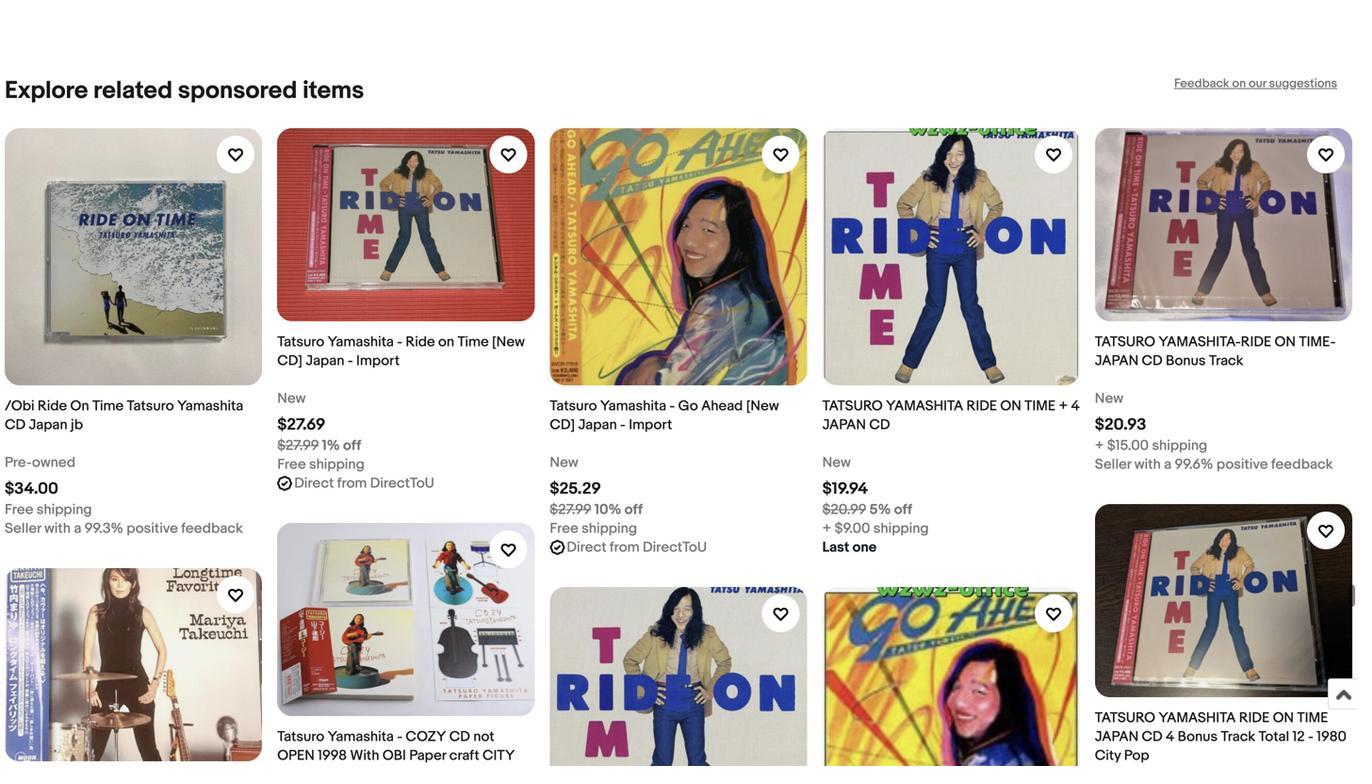 Task type: locate. For each thing, give the bounding box(es) containing it.
0 horizontal spatial time
[[92, 398, 124, 415]]

tatsuro inside tatsuro yamashita - cozy cd not open 1998 with obi paper craft  cit
[[277, 729, 325, 746]]

shipping up 99.6%
[[1153, 437, 1208, 454]]

$34.00
[[5, 480, 58, 500]]

0 vertical spatial seller
[[1096, 456, 1132, 473]]

shipping down '5%'
[[874, 521, 930, 538]]

japan inside tatsuro yamashita - go ahead [new cd] japan - import
[[579, 417, 617, 434]]

with for $34.00
[[44, 521, 71, 538]]

cd inside tatsuro yamashita-ride on time- japan cd bonus track
[[1142, 353, 1163, 370]]

suggestions
[[1270, 76, 1338, 91]]

new up $20.93 text box at the bottom of the page
[[1096, 390, 1124, 407]]

tatsuro left yamashita-
[[1096, 334, 1156, 351]]

1 horizontal spatial free shipping text field
[[550, 520, 638, 539]]

on inside tatsuro yamashita-ride on time- japan cd bonus track
[[1275, 334, 1297, 351]]

new text field for $25.29
[[550, 454, 579, 473]]

1 vertical spatial time
[[92, 398, 124, 415]]

on
[[1275, 334, 1297, 351], [1001, 398, 1022, 415], [1274, 710, 1295, 727]]

5%
[[870, 502, 892, 519]]

from inside direct from directtou text box
[[610, 540, 640, 557]]

0 horizontal spatial free shipping text field
[[277, 455, 365, 474]]

0 horizontal spatial direct
[[294, 475, 334, 492]]

0 vertical spatial a
[[1165, 456, 1172, 473]]

$27.99 down $25.29 text box
[[550, 502, 592, 519]]

[new
[[492, 334, 525, 351], [747, 398, 780, 415]]

time for tatsuro yamashita ride on time + 4 japan cd
[[1025, 398, 1056, 415]]

0 vertical spatial +
[[1059, 398, 1069, 415]]

0 vertical spatial 4
[[1072, 398, 1081, 415]]

1 vertical spatial free
[[5, 502, 33, 519]]

seller
[[1096, 456, 1132, 473], [5, 521, 41, 538]]

+ inside 'tatsuro yamashita ride on time + 4 japan cd'
[[1059, 398, 1069, 415]]

/obi ride on time tatsuro yamashita cd japan jb
[[5, 398, 244, 434]]

seller inside the new $20.93 + $15.00 shipping seller with a 99.6% positive feedback
[[1096, 456, 1132, 473]]

a inside pre-owned $34.00 free shipping seller with a 99.3% positive feedback
[[74, 521, 81, 538]]

2 vertical spatial tatsuro
[[1096, 710, 1156, 727]]

0 vertical spatial japan
[[1096, 353, 1139, 370]]

1 horizontal spatial japan
[[306, 353, 345, 370]]

track
[[1210, 353, 1244, 370], [1222, 729, 1256, 746]]

new inside new $19.94 $20.99 5% off + $9.00 shipping last one
[[823, 455, 851, 472]]

ride inside 'tatsuro yamashita ride on time + 4 japan cd'
[[967, 398, 998, 415]]

from inside direct from directtou text field
[[337, 475, 367, 492]]

0 horizontal spatial time
[[1025, 398, 1056, 415]]

time
[[1025, 398, 1056, 415], [1298, 710, 1329, 727]]

shipping down $34.00
[[37, 502, 92, 519]]

ride inside tatsuro yamashita ride on time japan cd 4 bonus track total 12 - 1980 city pop
[[1240, 710, 1270, 727]]

direct from directtou
[[294, 475, 435, 492], [567, 540, 707, 557]]

cd inside tatsuro yamashita ride on time japan cd 4 bonus track total 12 - 1980 city pop
[[1142, 729, 1163, 746]]

track down yamashita-
[[1210, 353, 1244, 370]]

from for $25.29
[[610, 540, 640, 557]]

tatsuro for tatsuro yamashita - cozy cd not open 1998 with obi paper craft  cit
[[277, 729, 325, 746]]

japan up $27.69 text box
[[306, 353, 345, 370]]

with down + $15.00 shipping text box
[[1135, 456, 1162, 473]]

1 vertical spatial direct
[[567, 540, 607, 557]]

directtou for $27.69
[[370, 475, 435, 492]]

japan up "$25.29"
[[579, 417, 617, 434]]

0 vertical spatial time
[[458, 334, 489, 351]]

free inside new $27.69 $27.99 1% off free shipping
[[277, 456, 306, 473]]

0 vertical spatial cd]
[[277, 353, 303, 370]]

yamashita inside tatsuro yamashita - cozy cd not open 1998 with obi paper craft  cit
[[328, 729, 394, 746]]

0 horizontal spatial off
[[343, 437, 361, 454]]

directtou
[[370, 475, 435, 492], [643, 540, 707, 557]]

4
[[1072, 398, 1081, 415], [1167, 729, 1175, 746]]

from down '10%'
[[610, 540, 640, 557]]

group
[[5, 128, 1353, 767]]

yamashita inside 'tatsuro yamashita ride on time + 4 japan cd'
[[887, 398, 964, 415]]

0 horizontal spatial free
[[5, 502, 33, 519]]

direct
[[294, 475, 334, 492], [567, 540, 607, 557]]

time inside 'tatsuro yamashita ride on time + 4 japan cd'
[[1025, 398, 1056, 415]]

tatsuro inside tatsuro yamashita-ride on time- japan cd bonus track
[[1096, 334, 1156, 351]]

feedback for $20.93
[[1272, 456, 1334, 473]]

feedback inside the new $20.93 + $15.00 shipping seller with a 99.6% positive feedback
[[1272, 456, 1334, 473]]

0 vertical spatial [new
[[492, 334, 525, 351]]

tatsuro up $27.69
[[277, 334, 325, 351]]

1 horizontal spatial seller
[[1096, 456, 1132, 473]]

new text field up $20.93 text box at the bottom of the page
[[1096, 389, 1124, 408]]

tatsuro yamashita ride on time japan cd 4 bonus track total 12 - 1980 city pop
[[1096, 710, 1348, 765]]

0 vertical spatial from
[[337, 475, 367, 492]]

cd inside /obi ride on time tatsuro yamashita cd japan jb
[[5, 417, 26, 434]]

japan inside tatsuro yamashita-ride on time- japan cd bonus track
[[1096, 353, 1139, 370]]

1 vertical spatial import
[[629, 417, 673, 434]]

0 horizontal spatial on
[[439, 334, 455, 351]]

cd]
[[277, 353, 303, 370], [550, 417, 575, 434]]

free for $25.29
[[550, 521, 579, 538]]

1 vertical spatial [new
[[747, 398, 780, 415]]

positive
[[1217, 456, 1269, 473], [127, 521, 178, 538]]

import up new $27.69 $27.99 1% off free shipping
[[356, 353, 400, 370]]

track left total
[[1222, 729, 1256, 746]]

1 vertical spatial feedback
[[181, 521, 243, 538]]

previous price $27.99 1% off text field
[[277, 437, 361, 455]]

tatsuro yamashita - ride on time [new cd] japan - import
[[277, 334, 525, 370]]

new text field for $27.69
[[277, 389, 306, 408]]

0 horizontal spatial [new
[[492, 334, 525, 351]]

previous price $20.99 5% off text field
[[823, 501, 913, 520]]

+ for yamashita
[[1059, 398, 1069, 415]]

off right 1%
[[343, 437, 361, 454]]

+
[[1059, 398, 1069, 415], [1096, 437, 1105, 454], [823, 521, 832, 538]]

direct for $25.29
[[567, 540, 607, 557]]

new text field for $19.94
[[823, 454, 851, 473]]

0 horizontal spatial 4
[[1072, 398, 1081, 415]]

with
[[350, 748, 380, 765]]

1%
[[322, 437, 340, 454]]

0 horizontal spatial positive
[[127, 521, 178, 538]]

$15.00
[[1108, 437, 1150, 454]]

off inside new $27.69 $27.99 1% off free shipping
[[343, 437, 361, 454]]

cd up the 'pop'
[[1142, 729, 1163, 746]]

tatsuro up "$25.29"
[[550, 398, 597, 415]]

0 horizontal spatial with
[[44, 521, 71, 538]]

direct from directtou down '10%'
[[567, 540, 707, 557]]

[new inside tatsuro yamashita - go ahead [new cd] japan - import
[[747, 398, 780, 415]]

tatsuro inside tatsuro yamashita - ride on time [new cd] japan - import
[[277, 334, 325, 351]]

0 horizontal spatial japan
[[29, 417, 68, 434]]

1 vertical spatial $27.99
[[550, 502, 592, 519]]

off for $25.29
[[625, 502, 643, 519]]

positive for $20.93
[[1217, 456, 1269, 473]]

$27.99 down $27.69 text box
[[277, 437, 319, 454]]

off inside new $25.29 $27.99 10% off free shipping
[[625, 502, 643, 519]]

yamashita for tatsuro yamashita - cozy cd not open 1998 with obi paper craft  cit
[[328, 729, 394, 746]]

bonus left total
[[1178, 729, 1218, 746]]

1 horizontal spatial [new
[[747, 398, 780, 415]]

new text field up $19.94
[[823, 454, 851, 473]]

free for $27.69
[[277, 456, 306, 473]]

direct from directtou down 1%
[[294, 475, 435, 492]]

time
[[458, 334, 489, 351], [92, 398, 124, 415]]

japan for tatsuro yamashita ride on time japan cd 4 bonus track total 12 - 1980 city pop
[[1096, 729, 1139, 746]]

ride
[[406, 334, 435, 351], [38, 398, 67, 415]]

new up $19.94
[[823, 455, 851, 472]]

1 horizontal spatial cd]
[[550, 417, 575, 434]]

japan
[[1096, 353, 1139, 370], [823, 417, 867, 434], [1096, 729, 1139, 746]]

cd
[[1142, 353, 1163, 370], [5, 417, 26, 434], [870, 417, 891, 434], [450, 729, 470, 746], [1142, 729, 1163, 746]]

tatsuro right on
[[127, 398, 174, 415]]

0 vertical spatial ride
[[406, 334, 435, 351]]

1 vertical spatial on
[[439, 334, 455, 351]]

1 horizontal spatial +
[[1059, 398, 1069, 415]]

0 vertical spatial directtou
[[370, 475, 435, 492]]

bonus inside tatsuro yamashita-ride on time- japan cd bonus track
[[1167, 353, 1207, 370]]

japan
[[306, 353, 345, 370], [29, 417, 68, 434], [579, 417, 617, 434]]

bonus
[[1167, 353, 1207, 370], [1178, 729, 1218, 746]]

1 horizontal spatial direct from directtou
[[567, 540, 707, 557]]

japan up city
[[1096, 729, 1139, 746]]

cd inside tatsuro yamashita - cozy cd not open 1998 with obi paper craft  cit
[[450, 729, 470, 746]]

bonus inside tatsuro yamashita ride on time japan cd 4 bonus track total 12 - 1980 city pop
[[1178, 729, 1218, 746]]

feedback inside pre-owned $34.00 free shipping seller with a 99.3% positive feedback
[[181, 521, 243, 538]]

japan inside tatsuro yamashita ride on time japan cd 4 bonus track total 12 - 1980 city pop
[[1096, 729, 1139, 746]]

seller for $34.00
[[5, 521, 41, 538]]

0 horizontal spatial $27.99
[[277, 437, 319, 454]]

new for $25.29
[[550, 455, 579, 472]]

a
[[1165, 456, 1172, 473], [74, 521, 81, 538]]

with inside the new $20.93 + $15.00 shipping seller with a 99.6% positive feedback
[[1135, 456, 1162, 473]]

0 vertical spatial direct
[[294, 475, 334, 492]]

2 horizontal spatial japan
[[579, 417, 617, 434]]

New text field
[[277, 389, 306, 408], [1096, 389, 1124, 408], [550, 454, 579, 473], [823, 454, 851, 473]]

0 vertical spatial bonus
[[1167, 353, 1207, 370]]

new for $27.69
[[277, 390, 306, 407]]

cd for tatsuro yamashita-ride on time- japan cd bonus track
[[1142, 353, 1163, 370]]

cd up craft
[[450, 729, 470, 746]]

yamashita
[[328, 334, 394, 351], [177, 398, 244, 415], [601, 398, 667, 415], [328, 729, 394, 746]]

shipping inside new $25.29 $27.99 10% off free shipping
[[582, 521, 638, 538]]

0 horizontal spatial cd]
[[277, 353, 303, 370]]

cd down /obi
[[5, 417, 26, 434]]

0 vertical spatial free
[[277, 456, 306, 473]]

ride inside /obi ride on time tatsuro yamashita cd japan jb
[[38, 398, 67, 415]]

0 horizontal spatial import
[[356, 353, 400, 370]]

time inside tatsuro yamashita ride on time japan cd 4 bonus track total 12 - 1980 city pop
[[1298, 710, 1329, 727]]

on inside 'tatsuro yamashita ride on time + 4 japan cd'
[[1001, 398, 1022, 415]]

city
[[1096, 748, 1122, 765]]

Pre-owned text field
[[5, 454, 75, 473]]

track inside tatsuro yamashita-ride on time- japan cd bonus track
[[1210, 353, 1244, 370]]

yamashita for tatsuro yamashita - ride on time [new cd] japan - import
[[328, 334, 394, 351]]

directtou inside text field
[[370, 475, 435, 492]]

japan inside /obi ride on time tatsuro yamashita cd japan jb
[[29, 417, 68, 434]]

0 vertical spatial track
[[1210, 353, 1244, 370]]

Last one text field
[[823, 539, 877, 558]]

2 vertical spatial japan
[[1096, 729, 1139, 746]]

new
[[277, 390, 306, 407], [1096, 390, 1124, 407], [550, 455, 579, 472], [823, 455, 851, 472]]

1 vertical spatial with
[[44, 521, 71, 538]]

new inside the new $20.93 + $15.00 shipping seller with a 99.6% positive feedback
[[1096, 390, 1124, 407]]

with
[[1135, 456, 1162, 473], [44, 521, 71, 538]]

2 vertical spatial on
[[1274, 710, 1295, 727]]

seller inside pre-owned $34.00 free shipping seller with a 99.3% positive feedback
[[5, 521, 41, 538]]

off inside new $19.94 $20.99 5% off + $9.00 shipping last one
[[895, 502, 913, 519]]

with down free shipping text box
[[44, 521, 71, 538]]

cd down yamashita-
[[1142, 353, 1163, 370]]

$20.93 text field
[[1096, 415, 1147, 435]]

positive inside pre-owned $34.00 free shipping seller with a 99.3% positive feedback
[[127, 521, 178, 538]]

direct inside direct from directtou text field
[[294, 475, 334, 492]]

$27.99
[[277, 437, 319, 454], [550, 502, 592, 519]]

2 vertical spatial +
[[823, 521, 832, 538]]

Free shipping text field
[[277, 455, 365, 474], [550, 520, 638, 539]]

new text field for $20.93
[[1096, 389, 1124, 408]]

free inside new $25.29 $27.99 10% off free shipping
[[550, 521, 579, 538]]

$25.29
[[550, 480, 601, 500]]

tatsuro inside 'tatsuro yamashita ride on time + 4 japan cd'
[[823, 398, 883, 415]]

tatsuro
[[1096, 334, 1156, 351], [823, 398, 883, 415], [1096, 710, 1156, 727]]

direct down previous price $27.99 10% off text box
[[567, 540, 607, 557]]

0 vertical spatial free shipping text field
[[277, 455, 365, 474]]

+ $9.00 shipping text field
[[823, 520, 930, 539]]

$34.00 text field
[[5, 480, 58, 500]]

4 inside 'tatsuro yamashita ride on time + 4 japan cd'
[[1072, 398, 1081, 415]]

tatsuro up the 'pop'
[[1096, 710, 1156, 727]]

owned
[[32, 455, 75, 472]]

off right '10%'
[[625, 502, 643, 519]]

yamashita for tatsuro yamashita - go ahead [new cd] japan - import
[[601, 398, 667, 415]]

99.3%
[[85, 521, 123, 538]]

12
[[1293, 729, 1306, 746]]

$27.99 inside new $25.29 $27.99 10% off free shipping
[[550, 502, 592, 519]]

1 vertical spatial directtou
[[643, 540, 707, 557]]

1 horizontal spatial direct
[[567, 540, 607, 557]]

- inside tatsuro yamashita - cozy cd not open 1998 with obi paper craft  cit
[[397, 729, 403, 746]]

2 vertical spatial free
[[550, 521, 579, 538]]

positive right 99.3%
[[127, 521, 178, 538]]

time-
[[1300, 334, 1337, 351]]

1 horizontal spatial yamashita
[[1159, 710, 1237, 727]]

1 vertical spatial +
[[1096, 437, 1105, 454]]

-
[[397, 334, 403, 351], [348, 353, 353, 370], [670, 398, 675, 415], [621, 417, 626, 434], [397, 729, 403, 746], [1309, 729, 1314, 746]]

0 vertical spatial feedback
[[1272, 456, 1334, 473]]

with inside pre-owned $34.00 free shipping seller with a 99.3% positive feedback
[[44, 521, 71, 538]]

2 horizontal spatial +
[[1096, 437, 1105, 454]]

0 horizontal spatial feedback
[[181, 521, 243, 538]]

feedback
[[1175, 76, 1230, 91]]

tatsuro yamashita ride on time japan cd 4 bonus track total 12 - 1980 city pop link
[[1096, 505, 1353, 767]]

[new inside tatsuro yamashita - ride on time [new cd] japan - import
[[492, 334, 525, 351]]

0 vertical spatial on
[[1275, 334, 1297, 351]]

free shipping text field down '10%'
[[550, 520, 638, 539]]

0 horizontal spatial seller
[[5, 521, 41, 538]]

tatsuro
[[277, 334, 325, 351], [127, 398, 174, 415], [550, 398, 597, 415], [277, 729, 325, 746]]

tatsuro inside tatsuro yamashita - go ahead [new cd] japan - import
[[550, 398, 597, 415]]

$27.99 for $27.69
[[277, 437, 319, 454]]

1 vertical spatial time
[[1298, 710, 1329, 727]]

0 horizontal spatial direct from directtou
[[294, 475, 435, 492]]

on
[[1233, 76, 1247, 91], [439, 334, 455, 351]]

1 vertical spatial 4
[[1167, 729, 1175, 746]]

free down previous price $27.99 1% off text field
[[277, 456, 306, 473]]

new for $20.93
[[1096, 390, 1124, 407]]

$20.99
[[823, 502, 867, 519]]

1 vertical spatial positive
[[127, 521, 178, 538]]

cd up new $19.94 $20.99 5% off + $9.00 shipping last one
[[870, 417, 891, 434]]

a down + $15.00 shipping text box
[[1165, 456, 1172, 473]]

0 vertical spatial time
[[1025, 398, 1056, 415]]

tatsuro up $19.94
[[823, 398, 883, 415]]

shipping down '10%'
[[582, 521, 638, 538]]

1 horizontal spatial $27.99
[[550, 502, 592, 519]]

4 inside tatsuro yamashita ride on time japan cd 4 bonus track total 12 - 1980 city pop
[[1167, 729, 1175, 746]]

yamashita
[[887, 398, 964, 415], [1159, 710, 1237, 727]]

new inside new $25.29 $27.99 10% off free shipping
[[550, 455, 579, 472]]

1 horizontal spatial 4
[[1167, 729, 1175, 746]]

$19.94 text field
[[823, 480, 869, 500]]

1 horizontal spatial off
[[625, 502, 643, 519]]

cd] up $27.69
[[277, 353, 303, 370]]

0 vertical spatial $27.99
[[277, 437, 319, 454]]

+ inside the new $20.93 + $15.00 shipping seller with a 99.6% positive feedback
[[1096, 437, 1105, 454]]

1 horizontal spatial import
[[629, 417, 673, 434]]

feedback
[[1272, 456, 1334, 473], [181, 521, 243, 538]]

free down $34.00 text field
[[5, 502, 33, 519]]

1 horizontal spatial on
[[1233, 76, 1247, 91]]

0 vertical spatial direct from directtou
[[294, 475, 435, 492]]

shipping inside the new $20.93 + $15.00 shipping seller with a 99.6% positive feedback
[[1153, 437, 1208, 454]]

seller down free shipping text box
[[5, 521, 41, 538]]

japan up $19.94
[[823, 417, 867, 434]]

direct down previous price $27.99 1% off text field
[[294, 475, 334, 492]]

1 horizontal spatial directtou
[[643, 540, 707, 557]]

a left 99.3%
[[74, 521, 81, 538]]

shipping down 1%
[[309, 456, 365, 473]]

japan left jb
[[29, 417, 68, 434]]

import inside tatsuro yamashita - ride on time [new cd] japan - import
[[356, 353, 400, 370]]

new text field up $27.69
[[277, 389, 306, 408]]

1 vertical spatial seller
[[5, 521, 41, 538]]

1 vertical spatial direct from directtou
[[567, 540, 707, 557]]

free shipping text field down 1%
[[277, 455, 365, 474]]

1 horizontal spatial feedback
[[1272, 456, 1334, 473]]

direct inside direct from directtou text box
[[567, 540, 607, 557]]

1 vertical spatial japan
[[823, 417, 867, 434]]

1 horizontal spatial free
[[277, 456, 306, 473]]

0 vertical spatial import
[[356, 353, 400, 370]]

cd] inside tatsuro yamashita - go ahead [new cd] japan - import
[[550, 417, 575, 434]]

new up $25.29 text box
[[550, 455, 579, 472]]

0 horizontal spatial ride
[[38, 398, 67, 415]]

from down 1%
[[337, 475, 367, 492]]

bonus down yamashita-
[[1167, 353, 1207, 370]]

1 vertical spatial ride
[[38, 398, 67, 415]]

1 vertical spatial cd]
[[550, 417, 575, 434]]

2 vertical spatial ride
[[1240, 710, 1270, 727]]

paper
[[409, 748, 446, 765]]

craft
[[450, 748, 480, 765]]

cd] up $25.29 text box
[[550, 417, 575, 434]]

tatsuro up open
[[277, 729, 325, 746]]

open
[[277, 748, 315, 765]]

1 vertical spatial track
[[1222, 729, 1256, 746]]

shipping
[[1153, 437, 1208, 454], [309, 456, 365, 473], [37, 502, 92, 519], [582, 521, 638, 538], [874, 521, 930, 538]]

Direct from DirectToU text field
[[294, 474, 435, 493]]

yamashita inside tatsuro yamashita ride on time japan cd 4 bonus track total 12 - 1980 city pop
[[1159, 710, 1237, 727]]

1 horizontal spatial a
[[1165, 456, 1172, 473]]

positive right 99.6%
[[1217, 456, 1269, 473]]

seller down $15.00
[[1096, 456, 1132, 473]]

1 vertical spatial free shipping text field
[[550, 520, 638, 539]]

last
[[823, 540, 850, 557]]

directtou inside text box
[[643, 540, 707, 557]]

1 horizontal spatial positive
[[1217, 456, 1269, 473]]

from
[[337, 475, 367, 492], [610, 540, 640, 557]]

new up $27.69
[[277, 390, 306, 407]]

$9.00
[[835, 521, 871, 538]]

ride
[[1242, 334, 1272, 351], [967, 398, 998, 415], [1240, 710, 1270, 727]]

import
[[356, 353, 400, 370], [629, 417, 673, 434]]

new inside new $27.69 $27.99 1% off free shipping
[[277, 390, 306, 407]]

0 vertical spatial positive
[[1217, 456, 1269, 473]]

0 vertical spatial with
[[1135, 456, 1162, 473]]

1 vertical spatial on
[[1001, 398, 1022, 415]]

free
[[277, 456, 306, 473], [5, 502, 33, 519], [550, 521, 579, 538]]

0 horizontal spatial +
[[823, 521, 832, 538]]

0 vertical spatial ride
[[1242, 334, 1272, 351]]

ride inside tatsuro yamashita-ride on time- japan cd bonus track
[[1242, 334, 1272, 351]]

total
[[1259, 729, 1290, 746]]

new $19.94 $20.99 5% off + $9.00 shipping last one
[[823, 455, 930, 557]]

off right '5%'
[[895, 502, 913, 519]]

1 horizontal spatial with
[[1135, 456, 1162, 473]]

import up new $25.29 $27.99 10% off free shipping
[[629, 417, 673, 434]]

japan up $20.93
[[1096, 353, 1139, 370]]

0 horizontal spatial a
[[74, 521, 81, 538]]

1 horizontal spatial from
[[610, 540, 640, 557]]

tatsuro yamashita ride on time + 4 japan cd
[[823, 398, 1081, 434]]

$27.99 inside new $27.69 $27.99 1% off free shipping
[[277, 437, 319, 454]]

2 horizontal spatial free
[[550, 521, 579, 538]]

yamashita inside tatsuro yamashita - ride on time [new cd] japan - import
[[328, 334, 394, 351]]

on
[[70, 398, 89, 415]]

free down previous price $27.99 10% off text box
[[550, 521, 579, 538]]

shipping inside new $27.69 $27.99 1% off free shipping
[[309, 456, 365, 473]]

a inside the new $20.93 + $15.00 shipping seller with a 99.6% positive feedback
[[1165, 456, 1172, 473]]

off
[[343, 437, 361, 454], [625, 502, 643, 519], [895, 502, 913, 519]]

1 vertical spatial tatsuro
[[823, 398, 883, 415]]

pre-
[[5, 455, 32, 472]]

new text field up $25.29 text box
[[550, 454, 579, 473]]

+ inside new $19.94 $20.99 5% off + $9.00 shipping last one
[[823, 521, 832, 538]]

yamashita inside tatsuro yamashita - go ahead [new cd] japan - import
[[601, 398, 667, 415]]

positive inside the new $20.93 + $15.00 shipping seller with a 99.6% positive feedback
[[1217, 456, 1269, 473]]



Task type: describe. For each thing, give the bounding box(es) containing it.
/obi
[[5, 398, 34, 415]]

our
[[1250, 76, 1267, 91]]

$27.69 text field
[[277, 415, 326, 435]]

tatsuro yamashita - go ahead [new cd] japan - import
[[550, 398, 780, 434]]

yamashita for bonus
[[1159, 710, 1237, 727]]

ahead
[[702, 398, 743, 415]]

sponsored
[[178, 76, 297, 106]]

tatsuro yamashita - cozy cd not open 1998 with obi paper craft  cit link
[[277, 524, 535, 767]]

cozy
[[406, 729, 446, 746]]

items
[[303, 76, 364, 106]]

tatsuro for tatsuro yamashita - ride on time [new cd] japan - import
[[277, 334, 325, 351]]

new $20.93 + $15.00 shipping seller with a 99.6% positive feedback
[[1096, 390, 1334, 473]]

free inside pre-owned $34.00 free shipping seller with a 99.3% positive feedback
[[5, 502, 33, 519]]

time inside tatsuro yamashita - ride on time [new cd] japan - import
[[458, 334, 489, 351]]

tatsuro for $19.94
[[823, 398, 883, 415]]

+ for $19.94
[[823, 521, 832, 538]]

directtou for $25.29
[[643, 540, 707, 557]]

1980
[[1318, 729, 1348, 746]]

tatsuro for tatsuro yamashita - go ahead [new cd] japan - import
[[550, 398, 597, 415]]

$27.69
[[277, 415, 326, 435]]

10%
[[595, 502, 622, 519]]

- inside tatsuro yamashita ride on time japan cd 4 bonus track total 12 - 1980 city pop
[[1309, 729, 1314, 746]]

time inside /obi ride on time tatsuro yamashita cd japan jb
[[92, 398, 124, 415]]

time for tatsuro yamashita ride on time japan cd 4 bonus track total 12 - 1980 city pop
[[1298, 710, 1329, 727]]

off for $19.94
[[895, 502, 913, 519]]

yamashita for cd
[[887, 398, 964, 415]]

shipping inside new $19.94 $20.99 5% off + $9.00 shipping last one
[[874, 521, 930, 538]]

cd] inside tatsuro yamashita - ride on time [new cd] japan - import
[[277, 353, 303, 370]]

cd for /obi ride on time tatsuro yamashita cd japan jb
[[5, 417, 26, 434]]

with for $20.93
[[1135, 456, 1162, 473]]

Free shipping text field
[[5, 501, 92, 520]]

$27.99 for $25.29
[[550, 502, 592, 519]]

feedback on our suggestions
[[1175, 76, 1338, 91]]

new for $19.94
[[823, 455, 851, 472]]

on inside tatsuro yamashita - ride on time [new cd] japan - import
[[439, 334, 455, 351]]

yamashita inside /obi ride on time tatsuro yamashita cd japan jb
[[177, 398, 244, 415]]

cd inside 'tatsuro yamashita ride on time + 4 japan cd'
[[870, 417, 891, 434]]

on for $19.94
[[1001, 398, 1022, 415]]

direct from directtou for $27.69
[[294, 475, 435, 492]]

track inside tatsuro yamashita ride on time japan cd 4 bonus track total 12 - 1980 city pop
[[1222, 729, 1256, 746]]

new $27.69 $27.99 1% off free shipping
[[277, 390, 365, 473]]

tatsuro yamashita - cozy cd not open 1998 with obi paper craft  cit
[[277, 729, 515, 767]]

seller for +
[[1096, 456, 1132, 473]]

a for $34.00
[[74, 521, 81, 538]]

ride inside tatsuro yamashita - ride on time [new cd] japan - import
[[406, 334, 435, 351]]

explore related sponsored items
[[5, 76, 364, 106]]

from for $27.69
[[337, 475, 367, 492]]

japan for $25.29
[[579, 417, 617, 434]]

$20.93
[[1096, 415, 1147, 435]]

1998
[[318, 748, 347, 765]]

japan for tatsuro yamashita-ride on time- japan cd bonus track
[[1096, 353, 1139, 370]]

$19.94
[[823, 480, 869, 500]]

feedback for owned
[[181, 521, 243, 538]]

ride for $20.93
[[1242, 334, 1272, 351]]

Direct from DirectToU text field
[[567, 539, 707, 557]]

free shipping text field for $27.69
[[277, 455, 365, 474]]

go
[[679, 398, 699, 415]]

feedback on our suggestions link
[[1175, 76, 1338, 91]]

tatsuro yamashita-ride on time- japan cd bonus track
[[1096, 334, 1337, 370]]

off for $27.69
[[343, 437, 361, 454]]

explore
[[5, 76, 88, 106]]

direct for $27.69
[[294, 475, 334, 492]]

$25.29 text field
[[550, 480, 601, 500]]

jb
[[71, 417, 83, 434]]

pre-owned $34.00 free shipping seller with a 99.3% positive feedback
[[5, 455, 243, 538]]

99.6%
[[1175, 456, 1214, 473]]

ride for $19.94
[[967, 398, 998, 415]]

not
[[474, 729, 495, 746]]

0 vertical spatial on
[[1233, 76, 1247, 91]]

japan inside 'tatsuro yamashita ride on time + 4 japan cd'
[[823, 417, 867, 434]]

free shipping text field for $25.29
[[550, 520, 638, 539]]

related
[[93, 76, 173, 106]]

positive for owned
[[127, 521, 178, 538]]

previous price $27.99 10% off text field
[[550, 501, 643, 520]]

a for $20.93
[[1165, 456, 1172, 473]]

shipping inside pre-owned $34.00 free shipping seller with a 99.3% positive feedback
[[37, 502, 92, 519]]

tatsuro inside tatsuro yamashita ride on time japan cd 4 bonus track total 12 - 1980 city pop
[[1096, 710, 1156, 727]]

tatsuro for $20.93
[[1096, 334, 1156, 351]]

obi
[[383, 748, 406, 765]]

Seller with a 99.3% positive feedback text field
[[5, 520, 243, 539]]

group containing $27.69
[[5, 128, 1353, 767]]

new $25.29 $27.99 10% off free shipping
[[550, 455, 643, 538]]

Seller with a 99.6% positive feedback text field
[[1096, 455, 1334, 474]]

japan inside tatsuro yamashita - ride on time [new cd] japan - import
[[306, 353, 345, 370]]

cd for tatsuro yamashita ride on time japan cd 4 bonus track total 12 - 1980 city pop
[[1142, 729, 1163, 746]]

on inside tatsuro yamashita ride on time japan cd 4 bonus track total 12 - 1980 city pop
[[1274, 710, 1295, 727]]

import inside tatsuro yamashita - go ahead [new cd] japan - import
[[629, 417, 673, 434]]

tatsuro inside /obi ride on time tatsuro yamashita cd japan jb
[[127, 398, 174, 415]]

one
[[853, 540, 877, 557]]

yamashita-
[[1159, 334, 1242, 351]]

on for $20.93
[[1275, 334, 1297, 351]]

direct from directtou for $25.29
[[567, 540, 707, 557]]

pop
[[1125, 748, 1150, 765]]

japan for $34.00
[[29, 417, 68, 434]]

+ $15.00 shipping text field
[[1096, 437, 1208, 455]]



Task type: vqa. For each thing, say whether or not it's contained in the screenshot.
Free in Pre-owned $34.00 Free shipping Seller with a 99.3% positive feedback
yes



